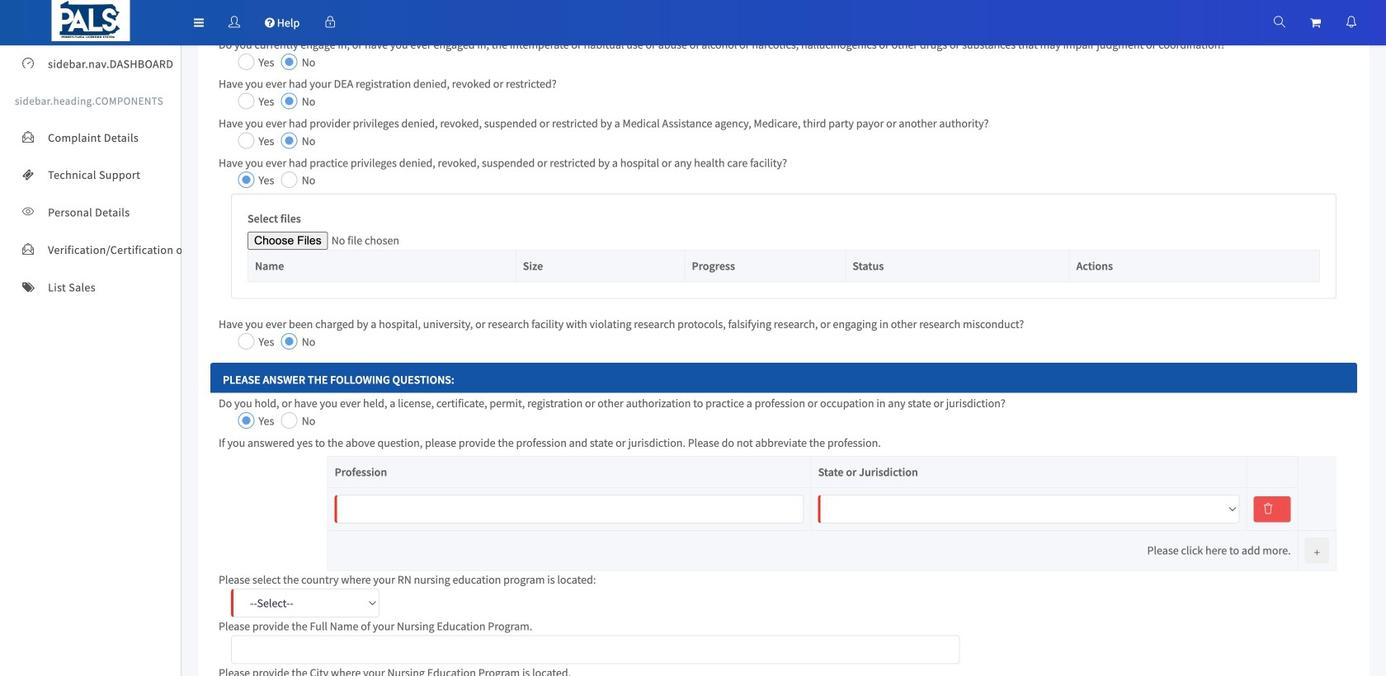 Task type: locate. For each thing, give the bounding box(es) containing it.
None file field
[[248, 232, 443, 250]]

navigation
[[0, 0, 1386, 45]]

None text field
[[335, 495, 804, 524]]



Task type: describe. For each thing, give the bounding box(es) containing it.
Enter your answer here. text field
[[231, 636, 960, 665]]

delete image
[[1263, 504, 1274, 514]]

app logo image
[[52, 0, 130, 41]]

add row image
[[1314, 547, 1320, 558]]



Task type: vqa. For each thing, say whether or not it's contained in the screenshot.
add row image
yes



